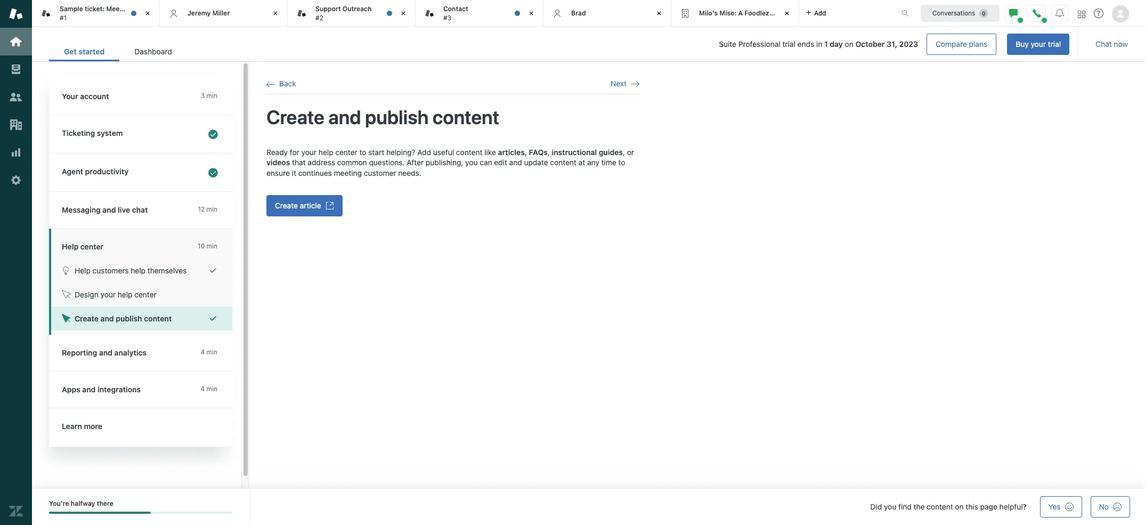 Task type: vqa. For each thing, say whether or not it's contained in the screenshot.
"like" on the top left
yes



Task type: describe. For each thing, give the bounding box(es) containing it.
center inside heading
[[80, 242, 104, 251]]

yes
[[1049, 502, 1061, 511]]

close image for support outreach
[[398, 8, 409, 19]]

1 horizontal spatial you
[[884, 502, 897, 511]]

there
[[97, 499, 113, 507]]

article
[[300, 201, 321, 210]]

ticketing
[[62, 128, 95, 138]]

this
[[966, 502, 979, 511]]

section containing suite professional trial ends in
[[195, 34, 1070, 55]]

help for help customers help themselves
[[75, 266, 91, 275]]

add
[[815, 9, 826, 17]]

admin image
[[9, 173, 23, 187]]

system
[[97, 128, 123, 138]]

center inside ready for your help center to start helping? add useful content like articles , faqs , instructional guides , or videos
[[336, 147, 358, 156]]

31,
[[887, 39, 898, 49]]

ticketing system
[[62, 128, 123, 138]]

12 min
[[198, 205, 217, 213]]

ready
[[267, 147, 288, 156]]

day
[[830, 39, 843, 49]]

miller
[[213, 9, 230, 17]]

integrations
[[98, 385, 141, 394]]

compare plans button
[[927, 34, 997, 55]]

jeremy miller
[[188, 9, 230, 17]]

sample
[[60, 5, 83, 13]]

apps
[[62, 385, 80, 394]]

that address common questions. after publishing, you can edit and update content at any time to ensure it continues meeting customer needs.
[[267, 158, 625, 177]]

meet
[[106, 5, 122, 13]]

min for apps and integrations
[[207, 385, 217, 393]]

footer containing did you find the content on this page helpful?
[[32, 489, 1146, 525]]

4 for apps and integrations
[[201, 385, 205, 393]]

compare
[[936, 39, 967, 49]]

on inside footer
[[955, 502, 964, 511]]

progress bar image
[[49, 512, 151, 514]]

now
[[1114, 39, 1128, 49]]

any
[[587, 158, 600, 167]]

themselves
[[148, 266, 187, 275]]

jeremy miller tab
[[160, 0, 288, 27]]

needs.
[[398, 168, 422, 177]]

add
[[417, 147, 431, 156]]

meeting
[[334, 168, 362, 177]]

after
[[407, 158, 424, 167]]

for
[[290, 147, 299, 156]]

agent productivity
[[62, 167, 129, 176]]

tab containing contact
[[416, 0, 544, 27]]

help customers help themselves button
[[51, 259, 232, 283]]

and inside 'button'
[[101, 314, 114, 323]]

october
[[856, 39, 885, 49]]

1
[[825, 39, 828, 49]]

outreach
[[343, 5, 372, 13]]

customer
[[364, 168, 396, 177]]

like
[[485, 147, 496, 156]]

apps and integrations
[[62, 385, 141, 394]]

professional
[[739, 39, 781, 49]]

content inside 'region'
[[433, 106, 499, 129]]

min for reporting and analytics
[[207, 348, 217, 356]]

support outreach #2
[[316, 5, 372, 22]]

back
[[279, 79, 296, 88]]

4 for reporting and analytics
[[201, 348, 205, 356]]

3 , from the left
[[623, 147, 625, 156]]

ends
[[798, 39, 815, 49]]

milo's miso: a foodlez subsidiary
[[699, 9, 805, 17]]

content inside footer
[[927, 502, 953, 511]]

chat now
[[1096, 39, 1128, 49]]

next
[[611, 79, 627, 88]]

close image for brad
[[654, 8, 665, 19]]

you're halfway there
[[49, 499, 113, 507]]

help center
[[62, 242, 104, 251]]

main element
[[0, 0, 32, 525]]

the for ticket
[[124, 5, 134, 13]]

chat
[[1096, 39, 1112, 49]]

your for design your help center
[[100, 290, 116, 299]]

brad
[[571, 9, 586, 17]]

in
[[817, 39, 823, 49]]

get started image
[[9, 35, 23, 49]]

next button
[[611, 79, 640, 89]]

reporting
[[62, 348, 97, 357]]

conversations button
[[921, 5, 1000, 22]]

help for themselves
[[131, 266, 146, 275]]

design your help center button
[[51, 283, 232, 307]]

subsidiary
[[771, 9, 805, 17]]

no button
[[1091, 496, 1131, 518]]

create inside content-title 'region'
[[267, 106, 325, 129]]

to inside that address common questions. after publishing, you can edit and update content at any time to ensure it continues meeting customer needs.
[[619, 158, 625, 167]]

brad tab
[[544, 0, 672, 27]]

update
[[524, 158, 548, 167]]

analytics
[[114, 348, 147, 357]]

customers image
[[9, 90, 23, 104]]

time
[[602, 158, 617, 167]]

October 31, 2023 text field
[[856, 39, 918, 49]]

3 min
[[201, 92, 217, 100]]

compare plans
[[936, 39, 988, 49]]

reporting and analytics
[[62, 348, 147, 357]]

#1
[[60, 14, 67, 22]]

your inside ready for your help center to start helping? add useful content like articles , faqs , instructional guides , or videos
[[301, 147, 317, 156]]

add button
[[800, 0, 833, 26]]

close image inside tab
[[142, 8, 153, 19]]

milo's
[[699, 9, 718, 17]]

support
[[316, 5, 341, 13]]

page
[[981, 502, 998, 511]]



Task type: locate. For each thing, give the bounding box(es) containing it.
create and publish content button
[[51, 307, 232, 330]]

2 , from the left
[[548, 147, 550, 156]]

trial left ends
[[783, 39, 796, 49]]

1 vertical spatial help
[[75, 266, 91, 275]]

region containing ready for your help center to start helping? add useful content like
[[267, 147, 640, 430]]

0 horizontal spatial you
[[465, 158, 478, 167]]

to right "time"
[[619, 158, 625, 167]]

content-title region
[[267, 105, 640, 130]]

live
[[118, 205, 130, 214]]

close image left #2 at top
[[270, 8, 281, 19]]

region
[[267, 147, 640, 430]]

tab list
[[49, 42, 187, 61]]

help inside button
[[75, 266, 91, 275]]

help inside button
[[118, 290, 132, 299]]

0 vertical spatial 4
[[201, 348, 205, 356]]

your right "for"
[[301, 147, 317, 156]]

1 vertical spatial the
[[914, 502, 925, 511]]

ticketing system button
[[49, 115, 230, 153]]

help up design your help center button
[[131, 266, 146, 275]]

and left analytics
[[99, 348, 112, 357]]

buy
[[1016, 39, 1029, 49]]

ready for your help center to start helping? add useful content like articles , faqs , instructional guides , or videos
[[267, 147, 634, 167]]

0 horizontal spatial to
[[360, 147, 367, 156]]

5 min from the top
[[207, 385, 217, 393]]

min for help center
[[207, 242, 217, 250]]

create left the article
[[275, 201, 298, 210]]

create article button
[[267, 195, 343, 217]]

buy your trial button
[[1008, 34, 1070, 55]]

3 close image from the left
[[654, 8, 665, 19]]

0 horizontal spatial create and publish content
[[75, 314, 172, 323]]

you right "did"
[[884, 502, 897, 511]]

0 vertical spatial 4 min
[[201, 348, 217, 356]]

content left this
[[927, 502, 953, 511]]

no
[[1099, 502, 1109, 511]]

it
[[292, 168, 296, 177]]

plans
[[969, 39, 988, 49]]

2 horizontal spatial close image
[[654, 8, 665, 19]]

help center heading
[[49, 229, 232, 259]]

0 vertical spatial help
[[62, 242, 78, 251]]

2 vertical spatial your
[[100, 290, 116, 299]]

2 tab from the left
[[288, 0, 416, 27]]

4 min from the top
[[207, 348, 217, 356]]

design your help center
[[75, 290, 157, 299]]

create down the design
[[75, 314, 99, 323]]

tab containing sample ticket: meet the ticket
[[32, 0, 160, 27]]

on inside section
[[845, 39, 854, 49]]

3 close image from the left
[[782, 8, 793, 19]]

your
[[1031, 39, 1046, 49], [301, 147, 317, 156], [100, 290, 116, 299]]

create and publish content up start
[[267, 106, 499, 129]]

1 vertical spatial you
[[884, 502, 897, 511]]

and down articles
[[509, 158, 522, 167]]

yes button
[[1040, 496, 1082, 518]]

halfway
[[71, 499, 95, 507]]

create article
[[275, 201, 321, 210]]

messaging and live chat
[[62, 205, 148, 214]]

close image left add dropdown button
[[782, 8, 793, 19]]

started
[[79, 47, 105, 56]]

close image
[[142, 8, 153, 19], [270, 8, 281, 19], [654, 8, 665, 19]]

button displays agent's chat status as online. image
[[1010, 9, 1018, 17]]

1 horizontal spatial your
[[301, 147, 317, 156]]

to left start
[[360, 147, 367, 156]]

chat now button
[[1088, 34, 1137, 55]]

agent productivity button
[[49, 154, 230, 191]]

tabs tab list
[[32, 0, 891, 27]]

create and publish content down design your help center
[[75, 314, 172, 323]]

0 horizontal spatial the
[[124, 5, 134, 13]]

1 horizontal spatial create and publish content
[[267, 106, 499, 129]]

0 vertical spatial on
[[845, 39, 854, 49]]

0 vertical spatial create
[[267, 106, 325, 129]]

get started
[[64, 47, 105, 56]]

chat
[[132, 205, 148, 214]]

1 horizontal spatial close image
[[270, 8, 281, 19]]

0 horizontal spatial ,
[[525, 147, 527, 156]]

zendesk image
[[9, 504, 23, 518]]

close image left the #3
[[398, 8, 409, 19]]

articles
[[498, 147, 525, 156]]

publishing,
[[426, 158, 463, 167]]

1 4 min from the top
[[201, 348, 217, 356]]

create inside 'button'
[[75, 314, 99, 323]]

,
[[525, 147, 527, 156], [548, 147, 550, 156], [623, 147, 625, 156]]

, left faqs on the top
[[525, 147, 527, 156]]

2 close image from the left
[[526, 8, 537, 19]]

help down messaging
[[62, 242, 78, 251]]

the right find
[[914, 502, 925, 511]]

close image inside jeremy miller tab
[[270, 8, 281, 19]]

continues
[[298, 168, 332, 177]]

helping?
[[386, 147, 415, 156]]

1 vertical spatial your
[[301, 147, 317, 156]]

0 horizontal spatial close image
[[142, 8, 153, 19]]

2 min from the top
[[207, 205, 217, 213]]

1 horizontal spatial center
[[135, 290, 157, 299]]

you're
[[49, 499, 69, 507]]

2 4 from the top
[[201, 385, 205, 393]]

1 horizontal spatial on
[[955, 502, 964, 511]]

close image for contact
[[526, 8, 537, 19]]

2 close image from the left
[[270, 8, 281, 19]]

to inside ready for your help center to start helping? add useful content like articles , faqs , instructional guides , or videos
[[360, 147, 367, 156]]

close image inside the milo's miso: a foodlez subsidiary 'tab'
[[782, 8, 793, 19]]

miso:
[[720, 9, 737, 17]]

2 vertical spatial help
[[118, 290, 132, 299]]

the for content
[[914, 502, 925, 511]]

helpful?
[[1000, 502, 1027, 511]]

zendesk products image
[[1078, 10, 1086, 18]]

instructional
[[552, 147, 597, 156]]

1 horizontal spatial publish
[[365, 106, 429, 129]]

and up common
[[329, 106, 361, 129]]

0 vertical spatial publish
[[365, 106, 429, 129]]

1 vertical spatial center
[[80, 242, 104, 251]]

ticket:
[[85, 5, 105, 13]]

1 vertical spatial help
[[131, 266, 146, 275]]

0 vertical spatial the
[[124, 5, 134, 13]]

10 min
[[198, 242, 217, 250]]

1 horizontal spatial trial
[[1048, 39, 1061, 49]]

help
[[319, 147, 333, 156], [131, 266, 146, 275], [118, 290, 132, 299]]

learn more
[[62, 422, 102, 431]]

content inside that address common questions. after publishing, you can edit and update content at any time to ensure it continues meeting customer needs.
[[550, 158, 577, 167]]

1 vertical spatial on
[[955, 502, 964, 511]]

section
[[195, 34, 1070, 55]]

0 vertical spatial create and publish content
[[267, 106, 499, 129]]

content up useful
[[433, 106, 499, 129]]

trial for your
[[1048, 39, 1061, 49]]

and right apps
[[82, 385, 96, 394]]

create and publish content inside 'button'
[[75, 314, 172, 323]]

center up common
[[336, 147, 358, 156]]

close image for jeremy miller
[[270, 8, 281, 19]]

trial down the notifications image
[[1048, 39, 1061, 49]]

help for help center
[[62, 242, 78, 251]]

tab
[[32, 0, 160, 27], [288, 0, 416, 27], [416, 0, 544, 27]]

zendesk support image
[[9, 7, 23, 21]]

conversations
[[933, 9, 976, 17]]

close image right meet
[[142, 8, 153, 19]]

1 vertical spatial 4 min
[[201, 385, 217, 393]]

at
[[579, 158, 585, 167]]

on
[[845, 39, 854, 49], [955, 502, 964, 511]]

2 vertical spatial create
[[75, 314, 99, 323]]

and left live
[[103, 205, 116, 214]]

help up address
[[319, 147, 333, 156]]

1 trial from the left
[[783, 39, 796, 49]]

get help image
[[1094, 9, 1104, 18]]

and
[[329, 106, 361, 129], [509, 158, 522, 167], [103, 205, 116, 214], [101, 314, 114, 323], [99, 348, 112, 357], [82, 385, 96, 394]]

the right meet
[[124, 5, 134, 13]]

contact
[[444, 5, 468, 13]]

can
[[480, 158, 492, 167]]

1 horizontal spatial the
[[914, 502, 925, 511]]

0 vertical spatial help
[[319, 147, 333, 156]]

help inside ready for your help center to start helping? add useful content like articles , faqs , instructional guides , or videos
[[319, 147, 333, 156]]

content down design your help center button
[[144, 314, 172, 323]]

trial inside "button"
[[1048, 39, 1061, 49]]

0 horizontal spatial your
[[100, 290, 116, 299]]

help inside button
[[131, 266, 146, 275]]

faqs
[[529, 147, 548, 156]]

help down help center
[[75, 266, 91, 275]]

you inside that address common questions. after publishing, you can edit and update content at any time to ensure it continues meeting customer needs.
[[465, 158, 478, 167]]

and inside that address common questions. after publishing, you can edit and update content at any time to ensure it continues meeting customer needs.
[[509, 158, 522, 167]]

12
[[198, 205, 205, 213]]

and inside content-title 'region'
[[329, 106, 361, 129]]

your account
[[62, 92, 109, 101]]

0 vertical spatial you
[[465, 158, 478, 167]]

agent
[[62, 167, 83, 176]]

productivity
[[85, 167, 129, 176]]

milo's miso: a foodlez subsidiary tab
[[672, 0, 805, 27]]

tab list containing get started
[[49, 42, 187, 61]]

0 horizontal spatial trial
[[783, 39, 796, 49]]

the inside sample ticket: meet the ticket #1
[[124, 5, 134, 13]]

suite
[[719, 39, 737, 49]]

0 vertical spatial center
[[336, 147, 358, 156]]

publish inside 'button'
[[116, 314, 142, 323]]

2 horizontal spatial center
[[336, 147, 358, 156]]

help
[[62, 242, 78, 251], [75, 266, 91, 275]]

2 trial from the left
[[1048, 39, 1061, 49]]

4 min for analytics
[[201, 348, 217, 356]]

1 vertical spatial publish
[[116, 314, 142, 323]]

help customers help themselves
[[75, 266, 187, 275]]

help for center
[[118, 290, 132, 299]]

1 close image from the left
[[398, 8, 409, 19]]

1 horizontal spatial to
[[619, 158, 625, 167]]

and down design your help center
[[101, 314, 114, 323]]

your inside "button"
[[1031, 39, 1046, 49]]

0 horizontal spatial on
[[845, 39, 854, 49]]

close image left brad
[[526, 8, 537, 19]]

content down the instructional
[[550, 158, 577, 167]]

trial for professional
[[783, 39, 796, 49]]

10
[[198, 242, 205, 250]]

min for messaging and live chat
[[207, 205, 217, 213]]

create and publish content
[[267, 106, 499, 129], [75, 314, 172, 323]]

get
[[64, 47, 77, 56]]

2 horizontal spatial close image
[[782, 8, 793, 19]]

2 4 min from the top
[[201, 385, 217, 393]]

min inside help center heading
[[207, 242, 217, 250]]

organizations image
[[9, 118, 23, 132]]

center inside button
[[135, 290, 157, 299]]

1 min from the top
[[207, 92, 217, 100]]

1 4 from the top
[[201, 348, 205, 356]]

your right the design
[[100, 290, 116, 299]]

ensure
[[267, 168, 290, 177]]

trial
[[783, 39, 796, 49], [1048, 39, 1061, 49]]

, up 'update'
[[548, 147, 550, 156]]

start
[[369, 147, 384, 156]]

3 min from the top
[[207, 242, 217, 250]]

2 horizontal spatial ,
[[623, 147, 625, 156]]

progress-bar progress bar
[[49, 512, 232, 514]]

help down help customers help themselves
[[118, 290, 132, 299]]

learn
[[62, 422, 82, 431]]

1 vertical spatial 4
[[201, 385, 205, 393]]

0 horizontal spatial close image
[[398, 8, 409, 19]]

find
[[899, 502, 912, 511]]

on right day
[[845, 39, 854, 49]]

on left this
[[955, 502, 964, 511]]

questions.
[[369, 158, 405, 167]]

edit
[[494, 158, 507, 167]]

address
[[308, 158, 335, 167]]

close image
[[398, 8, 409, 19], [526, 8, 537, 19], [782, 8, 793, 19]]

content up can
[[456, 147, 483, 156]]

your for buy your trial
[[1031, 39, 1046, 49]]

footer
[[32, 489, 1146, 525]]

, left or
[[623, 147, 625, 156]]

4
[[201, 348, 205, 356], [201, 385, 205, 393]]

customers
[[93, 266, 129, 275]]

back button
[[267, 79, 296, 89]]

0 vertical spatial your
[[1031, 39, 1046, 49]]

a
[[739, 9, 743, 17]]

center
[[336, 147, 358, 156], [80, 242, 104, 251], [135, 290, 157, 299]]

more
[[84, 422, 102, 431]]

you left can
[[465, 158, 478, 167]]

your
[[62, 92, 78, 101]]

help inside heading
[[62, 242, 78, 251]]

center up 'customers'
[[80, 242, 104, 251]]

your inside button
[[100, 290, 116, 299]]

close image left "milo's"
[[654, 8, 665, 19]]

3 tab from the left
[[416, 0, 544, 27]]

1 vertical spatial create and publish content
[[75, 314, 172, 323]]

create and publish content inside content-title 'region'
[[267, 106, 499, 129]]

publish up helping?
[[365, 106, 429, 129]]

views image
[[9, 62, 23, 76]]

jeremy
[[188, 9, 211, 17]]

the inside footer
[[914, 502, 925, 511]]

your right buy
[[1031, 39, 1046, 49]]

create inside button
[[275, 201, 298, 210]]

sample ticket: meet the ticket #1
[[60, 5, 154, 22]]

tab containing support outreach
[[288, 0, 416, 27]]

create down the back
[[267, 106, 325, 129]]

suite professional trial ends in 1 day on october 31, 2023
[[719, 39, 918, 49]]

content inside 'button'
[[144, 314, 172, 323]]

1 , from the left
[[525, 147, 527, 156]]

1 close image from the left
[[142, 8, 153, 19]]

1 horizontal spatial close image
[[526, 8, 537, 19]]

center up create and publish content 'button'
[[135, 290, 157, 299]]

guides
[[599, 147, 623, 156]]

2 vertical spatial center
[[135, 290, 157, 299]]

publish inside content-title 'region'
[[365, 106, 429, 129]]

0 vertical spatial to
[[360, 147, 367, 156]]

0 horizontal spatial center
[[80, 242, 104, 251]]

learn more button
[[49, 408, 230, 445]]

0 horizontal spatial publish
[[116, 314, 142, 323]]

4 min for integrations
[[201, 385, 217, 393]]

2023
[[900, 39, 918, 49]]

dashboard tab
[[120, 42, 187, 61]]

publish down design your help center button
[[116, 314, 142, 323]]

1 horizontal spatial ,
[[548, 147, 550, 156]]

1 tab from the left
[[32, 0, 160, 27]]

2 horizontal spatial your
[[1031, 39, 1046, 49]]

notifications image
[[1056, 9, 1065, 17]]

content inside ready for your help center to start helping? add useful content like articles , faqs , instructional guides , or videos
[[456, 147, 483, 156]]

min for your account
[[207, 92, 217, 100]]

reporting image
[[9, 146, 23, 159]]

dashboard
[[134, 47, 172, 56]]

1 vertical spatial to
[[619, 158, 625, 167]]

1 vertical spatial create
[[275, 201, 298, 210]]

close image inside brad tab
[[654, 8, 665, 19]]



